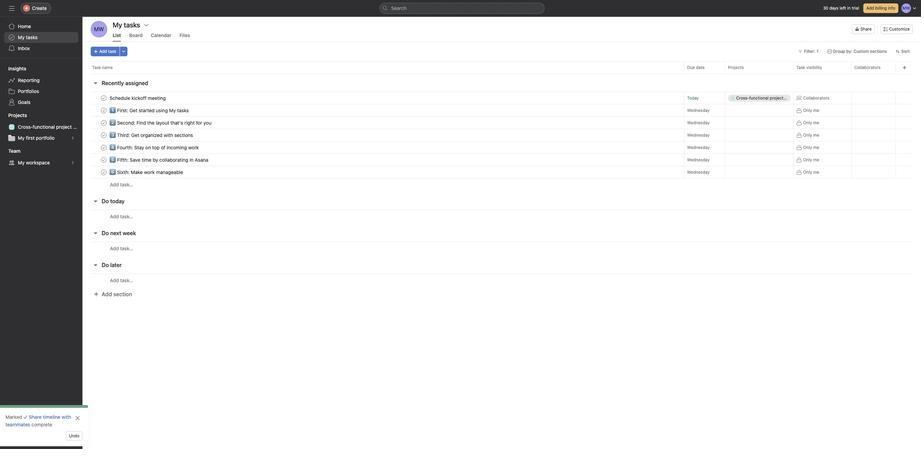Task type: locate. For each thing, give the bounding box(es) containing it.
4 wednesday from the top
[[687, 145, 710, 150]]

add task… button for later
[[110, 277, 133, 284]]

only me for linked projects for 3️⃣ third: get organized with sections cell
[[803, 132, 819, 138]]

insights element
[[0, 63, 82, 109]]

collapse task list for this section image left do later
[[93, 262, 98, 268]]

project
[[56, 124, 72, 130]]

5 completed image from the top
[[100, 156, 108, 164]]

0 vertical spatial projects
[[728, 65, 744, 70]]

completed image inside 5️⃣ fifth: save time by collaborating in asana cell
[[100, 156, 108, 164]]

collapse task list for this section image
[[93, 199, 98, 204], [93, 231, 98, 236], [93, 262, 98, 268]]

5 only from the top
[[803, 157, 812, 162]]

task… up section at the bottom left of the page
[[120, 277, 133, 283]]

section
[[113, 291, 132, 298]]

2 wednesday from the top
[[687, 120, 710, 125]]

add task… button up section at the bottom left of the page
[[110, 277, 133, 284]]

1 vertical spatial projects
[[8, 112, 27, 118]]

collaborators down visibility
[[803, 95, 829, 100]]

more actions image
[[122, 49, 126, 54]]

0 vertical spatial collapse task list for this section image
[[93, 199, 98, 204]]

2 add task… row from the top
[[82, 210, 921, 223]]

do
[[102, 198, 109, 204], [102, 230, 109, 236], [102, 262, 109, 268]]

share up custom
[[861, 26, 872, 32]]

completed image inside schedule kickoff meeting cell
[[100, 94, 108, 102]]

trial
[[852, 5, 859, 11]]

do next week
[[102, 230, 136, 236]]

completed image for 4️⃣ fourth: stay on top of incoming work text field at the left
[[100, 143, 108, 152]]

4 add task… from the top
[[110, 277, 133, 283]]

do for do next week
[[102, 230, 109, 236]]

completed checkbox for 4️⃣ fourth: stay on top of incoming work text field at the left
[[100, 143, 108, 152]]

5 me from the top
[[813, 157, 819, 162]]

linked projects for 5️⃣ fifth: save time by collaborating in asana cell
[[725, 154, 794, 166]]

1 completed image from the top
[[100, 94, 108, 102]]

3 completed checkbox from the top
[[100, 143, 108, 152]]

task…
[[120, 182, 133, 188], [120, 214, 133, 219], [120, 245, 133, 251], [120, 277, 133, 283]]

share inside ✓ share timeline with teammates
[[29, 414, 42, 420]]

do left today
[[102, 198, 109, 204]]

6 wednesday from the top
[[687, 170, 710, 175]]

hide sidebar image
[[9, 5, 14, 11]]

completed checkbox inside 5️⃣ fifth: save time by collaborating in asana cell
[[100, 156, 108, 164]]

do inside do today button
[[102, 198, 109, 204]]

task left name
[[92, 65, 101, 70]]

wednesday
[[687, 108, 710, 113], [687, 120, 710, 125], [687, 133, 710, 138], [687, 145, 710, 150], [687, 157, 710, 163], [687, 170, 710, 175]]

task
[[92, 65, 101, 70], [796, 65, 805, 70]]

do for do later
[[102, 262, 109, 268]]

1️⃣ First: Get started using My tasks text field
[[108, 107, 191, 114]]

wednesday for 4️⃣ fourth: stay on top of incoming work cell
[[687, 145, 710, 150]]

1 task… from the top
[[120, 182, 133, 188]]

1 task from the left
[[92, 65, 101, 70]]

2 task from the left
[[796, 65, 805, 70]]

1 completed checkbox from the top
[[100, 94, 108, 102]]

3 wednesday from the top
[[687, 133, 710, 138]]

0 horizontal spatial collaborators
[[803, 95, 829, 100]]

0 vertical spatial share
[[861, 26, 872, 32]]

0 vertical spatial completed checkbox
[[100, 94, 108, 102]]

inbox link
[[4, 43, 78, 54]]

files
[[180, 32, 190, 38]]

my first portfolio link
[[4, 133, 78, 144]]

task… up today
[[120, 182, 133, 188]]

global element
[[0, 17, 82, 58]]

customize button
[[881, 24, 913, 34]]

completed image inside "1️⃣ first: get started using my tasks" cell
[[100, 106, 108, 115]]

add task…
[[110, 182, 133, 188], [110, 214, 133, 219], [110, 245, 133, 251], [110, 277, 133, 283]]

2 only from the top
[[803, 120, 812, 125]]

add left billing
[[867, 5, 874, 11]]

add task… button down today
[[110, 213, 133, 220]]

Completed checkbox
[[100, 94, 108, 102], [100, 106, 108, 115]]

3 do from the top
[[102, 262, 109, 268]]

add task… down today
[[110, 214, 133, 219]]

completed checkbox inside 2️⃣ second: find the layout that's right for you cell
[[100, 119, 108, 127]]

completed checkbox for today
[[100, 94, 108, 102]]

collaborators inside header recently assigned tree grid
[[803, 95, 829, 100]]

completed image inside 2️⃣ second: find the layout that's right for you cell
[[100, 119, 108, 127]]

my inside 'link'
[[18, 135, 25, 141]]

my workspace link
[[4, 157, 78, 168]]

completed image down recently
[[100, 94, 108, 102]]

Completed checkbox
[[100, 119, 108, 127], [100, 131, 108, 139], [100, 143, 108, 152], [100, 156, 108, 164], [100, 168, 108, 176]]

completed checkbox inside "1️⃣ first: get started using my tasks" cell
[[100, 106, 108, 115]]

1 add task… from the top
[[110, 182, 133, 188]]

my for my tasks
[[18, 34, 25, 40]]

sort button
[[893, 47, 913, 56]]

0 vertical spatial completed image
[[100, 94, 108, 102]]

completed checkbox inside 4️⃣ fourth: stay on top of incoming work cell
[[100, 143, 108, 152]]

task left visibility
[[796, 65, 805, 70]]

30
[[823, 5, 828, 11]]

3 task… from the top
[[120, 245, 133, 251]]

add task… for next
[[110, 245, 133, 251]]

my for my workspace
[[18, 160, 25, 166]]

timeline
[[43, 414, 60, 420]]

4 me from the top
[[813, 145, 819, 150]]

3 add task… from the top
[[110, 245, 133, 251]]

1 only me from the top
[[803, 108, 819, 113]]

add task… button for next
[[110, 245, 133, 252]]

completed image inside 4️⃣ fourth: stay on top of incoming work cell
[[100, 143, 108, 152]]

wednesday for 3️⃣ third: get organized with sections 'cell'
[[687, 133, 710, 138]]

filter:
[[804, 49, 815, 54]]

completed checkbox for 5️⃣ fifth: save time by collaborating in asana text field
[[100, 156, 108, 164]]

2 completed image from the top
[[100, 168, 108, 176]]

completed checkbox for 3️⃣ third: get organized with sections text field
[[100, 131, 108, 139]]

create
[[32, 5, 47, 11]]

3 add task… button from the top
[[110, 245, 133, 252]]

add task… button
[[110, 181, 133, 189], [110, 213, 133, 220], [110, 245, 133, 252], [110, 277, 133, 284]]

1 vertical spatial my
[[18, 135, 25, 141]]

1 vertical spatial do
[[102, 230, 109, 236]]

2 add task… button from the top
[[110, 213, 133, 220]]

add task
[[99, 49, 116, 54]]

completed image
[[100, 94, 108, 102], [100, 168, 108, 176]]

6 only me from the top
[[803, 170, 819, 175]]

completed checkbox inside '6️⃣ sixth: make work manageable' 'cell'
[[100, 168, 108, 176]]

inbox
[[18, 45, 30, 51]]

functional
[[33, 124, 55, 130]]

1 vertical spatial completed image
[[100, 168, 108, 176]]

only for linked projects for 5️⃣ fifth: save time by collaborating in asana cell at the top right of page
[[803, 157, 812, 162]]

0 vertical spatial my
[[18, 34, 25, 40]]

completed image for 5️⃣ fifth: save time by collaborating in asana text field
[[100, 156, 108, 164]]

in
[[847, 5, 851, 11]]

me for linked projects for 4️⃣ fourth: stay on top of incoming work cell
[[813, 145, 819, 150]]

add task… up section at the bottom left of the page
[[110, 277, 133, 283]]

by:
[[846, 49, 852, 54]]

3 only me from the top
[[803, 132, 819, 138]]

goals link
[[4, 97, 78, 108]]

marked
[[5, 414, 23, 420]]

1 completed checkbox from the top
[[100, 119, 108, 127]]

3 my from the top
[[18, 160, 25, 166]]

0 horizontal spatial task
[[92, 65, 101, 70]]

only
[[803, 108, 812, 113], [803, 120, 812, 125], [803, 132, 812, 138], [803, 145, 812, 150], [803, 157, 812, 162], [803, 170, 812, 175]]

add left 'task'
[[99, 49, 107, 54]]

1 completed image from the top
[[100, 106, 108, 115]]

2 completed image from the top
[[100, 119, 108, 127]]

row
[[82, 61, 921, 74], [91, 74, 913, 74], [82, 91, 921, 105], [82, 104, 921, 117], [82, 116, 921, 130], [82, 128, 921, 142], [82, 141, 921, 154], [82, 153, 921, 167], [82, 165, 921, 179]]

1 vertical spatial collapse task list for this section image
[[93, 231, 98, 236]]

team button
[[0, 148, 20, 155]]

me
[[813, 108, 819, 113], [813, 120, 819, 125], [813, 132, 819, 138], [813, 145, 819, 150], [813, 157, 819, 162], [813, 170, 819, 175]]

only for linked projects for 2️⃣ second: find the layout that's right for you 'cell'
[[803, 120, 812, 125]]

3️⃣ Third: Get organized with sections text field
[[108, 132, 195, 139]]

do left next
[[102, 230, 109, 236]]

only me for linked projects for 1️⃣ first: get started using my tasks cell
[[803, 108, 819, 113]]

custom
[[854, 49, 869, 54]]

add up do today button
[[110, 182, 119, 188]]

do inside do later button
[[102, 262, 109, 268]]

completed image inside 3️⃣ third: get organized with sections 'cell'
[[100, 131, 108, 139]]

info
[[888, 5, 895, 11]]

6️⃣ sixth: make work manageable cell
[[82, 166, 684, 179]]

teammates
[[5, 422, 30, 428]]

wednesday for 2️⃣ second: find the layout that's right for you cell
[[687, 120, 710, 125]]

completed checkbox for wednesday
[[100, 106, 108, 115]]

my
[[18, 34, 25, 40], [18, 135, 25, 141], [18, 160, 25, 166]]

share button
[[852, 24, 875, 34]]

projects element
[[0, 109, 82, 145]]

me for linked projects for 6️⃣ sixth: make work manageable cell
[[813, 170, 819, 175]]

assigned
[[125, 80, 148, 86]]

6 only from the top
[[803, 170, 812, 175]]

5 completed checkbox from the top
[[100, 168, 108, 176]]

tasks
[[26, 34, 38, 40]]

2 vertical spatial do
[[102, 262, 109, 268]]

only me for linked projects for 5️⃣ fifth: save time by collaborating in asana cell at the top right of page
[[803, 157, 819, 162]]

add task… row
[[82, 178, 921, 191], [82, 210, 921, 223], [82, 242, 921, 255], [82, 274, 921, 287]]

1 horizontal spatial share
[[861, 26, 872, 32]]

only for linked projects for 1️⃣ first: get started using my tasks cell
[[803, 108, 812, 113]]

mw button
[[91, 21, 107, 37]]

1 only from the top
[[803, 108, 812, 113]]

0 horizontal spatial projects
[[8, 112, 27, 118]]

2 my from the top
[[18, 135, 25, 141]]

see details, my workspace image
[[71, 161, 75, 165]]

1 horizontal spatial task
[[796, 65, 805, 70]]

1 add task… button from the top
[[110, 181, 133, 189]]

3 collapse task list for this section image from the top
[[93, 262, 98, 268]]

board
[[129, 32, 143, 38]]

calendar link
[[151, 32, 171, 42]]

share inside button
[[861, 26, 872, 32]]

1 do from the top
[[102, 198, 109, 204]]

4 add task… row from the top
[[82, 274, 921, 287]]

task… down week
[[120, 245, 133, 251]]

recently assigned
[[102, 80, 148, 86]]

do left later
[[102, 262, 109, 268]]

my left tasks
[[18, 34, 25, 40]]

1 wednesday from the top
[[687, 108, 710, 113]]

4 only me from the top
[[803, 145, 819, 150]]

my left first
[[18, 135, 25, 141]]

insights button
[[0, 65, 26, 72]]

1 me from the top
[[813, 108, 819, 113]]

5 only me from the top
[[803, 157, 819, 162]]

add section button
[[91, 288, 135, 301]]

2 task… from the top
[[120, 214, 133, 219]]

calendar
[[151, 32, 171, 38]]

1 vertical spatial collaborators
[[803, 95, 829, 100]]

task… for later
[[120, 277, 133, 283]]

portfolios link
[[4, 86, 78, 97]]

4 completed checkbox from the top
[[100, 156, 108, 164]]

filter: 1
[[804, 49, 819, 54]]

add task… up today
[[110, 182, 133, 188]]

add billing info
[[867, 5, 895, 11]]

row containing task name
[[82, 61, 921, 74]]

3️⃣ third: get organized with sections cell
[[82, 129, 684, 142]]

add task… down 'do next week' "button"
[[110, 245, 133, 251]]

search list box
[[379, 3, 544, 14]]

add task button
[[91, 47, 119, 56]]

collaborators
[[854, 65, 881, 70], [803, 95, 829, 100]]

6 me from the top
[[813, 170, 819, 175]]

workspace
[[26, 160, 50, 166]]

4 task… from the top
[[120, 277, 133, 283]]

2 only me from the top
[[803, 120, 819, 125]]

my inside global element
[[18, 34, 25, 40]]

2 completed checkbox from the top
[[100, 106, 108, 115]]

task… inside header recently assigned tree grid
[[120, 182, 133, 188]]

linked projects for 2️⃣ second: find the layout that's right for you cell
[[725, 116, 794, 129]]

share
[[861, 26, 872, 32], [29, 414, 42, 420]]

insights
[[8, 66, 26, 71]]

only for linked projects for 6️⃣ sixth: make work manageable cell
[[803, 170, 812, 175]]

0 vertical spatial collaborators
[[854, 65, 881, 70]]

group
[[833, 49, 845, 54]]

sort
[[901, 49, 910, 54]]

4️⃣ fourth: stay on top of incoming work cell
[[82, 141, 684, 154]]

with
[[62, 414, 71, 420]]

2 collapse task list for this section image from the top
[[93, 231, 98, 236]]

1 my from the top
[[18, 34, 25, 40]]

3 me from the top
[[813, 132, 819, 138]]

3 completed image from the top
[[100, 131, 108, 139]]

4 only from the top
[[803, 145, 812, 150]]

2 vertical spatial collapse task list for this section image
[[93, 262, 98, 268]]

completed checkbox inside schedule kickoff meeting cell
[[100, 94, 108, 102]]

add task… button up today
[[110, 181, 133, 189]]

task… up week
[[120, 214, 133, 219]]

me for linked projects for 5️⃣ fifth: save time by collaborating in asana cell at the top right of page
[[813, 157, 819, 162]]

due date
[[687, 65, 705, 70]]

collapse task list for this section image left do today button
[[93, 199, 98, 204]]

do inside 'do next week' "button"
[[102, 230, 109, 236]]

1 vertical spatial completed checkbox
[[100, 106, 108, 115]]

group by: custom sections
[[833, 49, 887, 54]]

completed checkbox inside 3️⃣ third: get organized with sections 'cell'
[[100, 131, 108, 139]]

0 vertical spatial do
[[102, 198, 109, 204]]

4 completed image from the top
[[100, 143, 108, 152]]

0 horizontal spatial share
[[29, 414, 42, 420]]

2 add task… from the top
[[110, 214, 133, 219]]

do next week button
[[102, 227, 136, 239]]

me for linked projects for 3️⃣ third: get organized with sections cell
[[813, 132, 819, 138]]

me for linked projects for 2️⃣ second: find the layout that's right for you 'cell'
[[813, 120, 819, 125]]

projects
[[728, 65, 744, 70], [8, 112, 27, 118]]

add down do today button
[[110, 214, 119, 219]]

cross-
[[18, 124, 33, 130]]

collaborators down custom
[[854, 65, 881, 70]]

add task… button down 'do next week' "button"
[[110, 245, 133, 252]]

add field image
[[902, 66, 907, 70]]

do today
[[102, 198, 125, 204]]

only for linked projects for 3️⃣ third: get organized with sections cell
[[803, 132, 812, 138]]

only me
[[803, 108, 819, 113], [803, 120, 819, 125], [803, 132, 819, 138], [803, 145, 819, 150], [803, 157, 819, 162], [803, 170, 819, 175]]

2 me from the top
[[813, 120, 819, 125]]

3 add task… row from the top
[[82, 242, 921, 255]]

1 vertical spatial share
[[29, 414, 42, 420]]

share up complete in the bottom of the page
[[29, 414, 42, 420]]

1 collapse task list for this section image from the top
[[93, 199, 98, 204]]

left
[[840, 5, 846, 11]]

2 completed checkbox from the top
[[100, 131, 108, 139]]

completed image
[[100, 106, 108, 115], [100, 119, 108, 127], [100, 131, 108, 139], [100, 143, 108, 152], [100, 156, 108, 164]]

completed image inside '6️⃣ sixth: make work manageable' 'cell'
[[100, 168, 108, 176]]

complete
[[30, 422, 52, 428]]

plan
[[73, 124, 82, 130]]

2 vertical spatial my
[[18, 160, 25, 166]]

add billing info button
[[863, 3, 898, 13]]

2 do from the top
[[102, 230, 109, 236]]

cross-functional project plan link
[[4, 122, 82, 133]]

3 only from the top
[[803, 132, 812, 138]]

first
[[26, 135, 35, 141]]

only for linked projects for 4️⃣ fourth: stay on top of incoming work cell
[[803, 145, 812, 150]]

5 wednesday from the top
[[687, 157, 710, 163]]

projects inside dropdown button
[[8, 112, 27, 118]]

task inside column header
[[92, 65, 101, 70]]

4 add task… button from the top
[[110, 277, 133, 284]]

collapse task list for this section image left next
[[93, 231, 98, 236]]

task for task visibility
[[796, 65, 805, 70]]

my inside the teams element
[[18, 160, 25, 166]]

Schedule kickoff meeting text field
[[108, 95, 168, 102]]

completed image up do today button
[[100, 168, 108, 176]]

my down team
[[18, 160, 25, 166]]

1️⃣ first: get started using my tasks cell
[[82, 104, 684, 117]]



Task type: describe. For each thing, give the bounding box(es) containing it.
recently
[[102, 80, 124, 86]]

30 days left in trial
[[823, 5, 859, 11]]

collapse task list for this section image for do next week
[[93, 231, 98, 236]]

customize
[[889, 26, 910, 32]]

visibility
[[806, 65, 822, 70]]

portfolio
[[36, 135, 55, 141]]

days
[[830, 5, 839, 11]]

header recently assigned tree grid
[[82, 91, 921, 191]]

linked projects for 3️⃣ third: get organized with sections cell
[[725, 129, 794, 142]]

search
[[391, 5, 407, 11]]

my tasks
[[18, 34, 38, 40]]

task name column header
[[91, 61, 686, 74]]

only me for linked projects for 6️⃣ sixth: make work manageable cell
[[803, 170, 819, 175]]

4️⃣ Fourth: Stay on top of incoming work text field
[[108, 144, 201, 151]]

week
[[123, 230, 136, 236]]

✓ share timeline with teammates
[[5, 414, 71, 428]]

create button
[[21, 3, 51, 14]]

schedule kickoff meeting cell
[[82, 92, 684, 104]]

add task… row for do today
[[82, 210, 921, 223]]

2️⃣ second: find the layout that's right for you cell
[[82, 116, 684, 129]]

add inside button
[[867, 5, 874, 11]]

1 horizontal spatial projects
[[728, 65, 744, 70]]

linked projects for 6️⃣ sixth: make work manageable cell
[[725, 166, 794, 179]]

name
[[102, 65, 113, 70]]

teams element
[[0, 145, 82, 170]]

projects button
[[0, 112, 27, 119]]

my tasks link
[[4, 32, 78, 43]]

add section
[[102, 291, 132, 298]]

add task… inside header recently assigned tree grid
[[110, 182, 133, 188]]

undo button
[[66, 432, 82, 441]]

reporting
[[18, 77, 40, 83]]

linked projects for 4️⃣ fourth: stay on top of incoming work cell
[[725, 141, 794, 154]]

goals
[[18, 99, 30, 105]]

today
[[687, 96, 699, 101]]

billing
[[875, 5, 887, 11]]

later
[[110, 262, 122, 268]]

sections
[[870, 49, 887, 54]]

do for do today
[[102, 198, 109, 204]]

completed image for wednesday
[[100, 168, 108, 176]]

6️⃣ Sixth: Make work manageable text field
[[108, 169, 185, 176]]

linked projects for 1️⃣ first: get started using my tasks cell
[[725, 104, 794, 117]]

5️⃣ fifth: save time by collaborating in asana cell
[[82, 154, 684, 166]]

add task… for today
[[110, 214, 133, 219]]

1
[[817, 49, 819, 54]]

completed image for 1️⃣ first: get started using my tasks text field
[[100, 106, 108, 115]]

add left section at the bottom left of the page
[[102, 291, 112, 298]]

add task… row for do next week
[[82, 242, 921, 255]]

list link
[[113, 32, 121, 42]]

do today button
[[102, 195, 125, 208]]

add inside "button"
[[99, 49, 107, 54]]

add up add section button
[[110, 277, 119, 283]]

✓ share timeline with teammates link
[[5, 414, 71, 428]]

completed checkbox for 6️⃣ sixth: make work manageable text box
[[100, 168, 108, 176]]

search button
[[379, 3, 544, 14]]

completed image for 2️⃣ second: find the layout that's right for you text field
[[100, 119, 108, 127]]

only me for linked projects for 2️⃣ second: find the layout that's right for you 'cell'
[[803, 120, 819, 125]]

task… for today
[[120, 214, 133, 219]]

portfolios
[[18, 88, 39, 94]]

list
[[113, 32, 121, 38]]

completed image for today
[[100, 94, 108, 102]]

do later
[[102, 262, 122, 268]]

today
[[110, 198, 125, 204]]

next
[[110, 230, 121, 236]]

add down next
[[110, 245, 119, 251]]

row containing collaborators
[[82, 91, 921, 105]]

task… for next
[[120, 245, 133, 251]]

close image
[[75, 416, 80, 421]]

wednesday for 5️⃣ fifth: save time by collaborating in asana cell
[[687, 157, 710, 163]]

1 horizontal spatial collaborators
[[854, 65, 881, 70]]

date
[[696, 65, 705, 70]]

wednesday for "1️⃣ first: get started using my tasks" cell
[[687, 108, 710, 113]]

me for linked projects for 1️⃣ first: get started using my tasks cell
[[813, 108, 819, 113]]

files link
[[180, 32, 190, 42]]

my tasks
[[113, 21, 140, 29]]

task name
[[92, 65, 113, 70]]

1 add task… row from the top
[[82, 178, 921, 191]]

add task… button for today
[[110, 213, 133, 220]]

collapse task list for this section image for do later
[[93, 262, 98, 268]]

wednesday for '6️⃣ sixth: make work manageable' 'cell'
[[687, 170, 710, 175]]

my for my first portfolio
[[18, 135, 25, 141]]

due
[[687, 65, 695, 70]]

board link
[[129, 32, 143, 42]]

only me for linked projects for 4️⃣ fourth: stay on top of incoming work cell
[[803, 145, 819, 150]]

5️⃣ Fifth: Save time by collaborating in Asana text field
[[108, 157, 210, 163]]

see details, my first portfolio image
[[71, 136, 75, 140]]

filter: 1 button
[[795, 47, 822, 56]]

completed image for 3️⃣ third: get organized with sections text field
[[100, 131, 108, 139]]

collapse task list for this section image for do today
[[93, 199, 98, 204]]

reporting link
[[4, 75, 78, 86]]

task for task name
[[92, 65, 101, 70]]

add task… button inside header recently assigned tree grid
[[110, 181, 133, 189]]

task
[[108, 49, 116, 54]]

collapse task list for this section image
[[93, 80, 98, 86]]

add task… row for do later
[[82, 274, 921, 287]]

my workspace
[[18, 160, 50, 166]]

cross-functional project plan
[[18, 124, 82, 130]]

do later button
[[102, 259, 122, 271]]

2️⃣ Second: Find the layout that's right for you text field
[[108, 119, 214, 126]]

completed checkbox for 2️⃣ second: find the layout that's right for you text field
[[100, 119, 108, 127]]

task visibility
[[796, 65, 822, 70]]

add inside header recently assigned tree grid
[[110, 182, 119, 188]]

mw
[[94, 26, 104, 32]]

team
[[8, 148, 20, 154]]

✓
[[23, 414, 27, 420]]

home link
[[4, 21, 78, 32]]

my first portfolio
[[18, 135, 55, 141]]

home
[[18, 23, 31, 29]]

show options image
[[144, 22, 149, 28]]

add task… for later
[[110, 277, 133, 283]]



Task type: vqa. For each thing, say whether or not it's contained in the screenshot.
linked projects for 6️⃣ sixth: make work manageable cell's Only
yes



